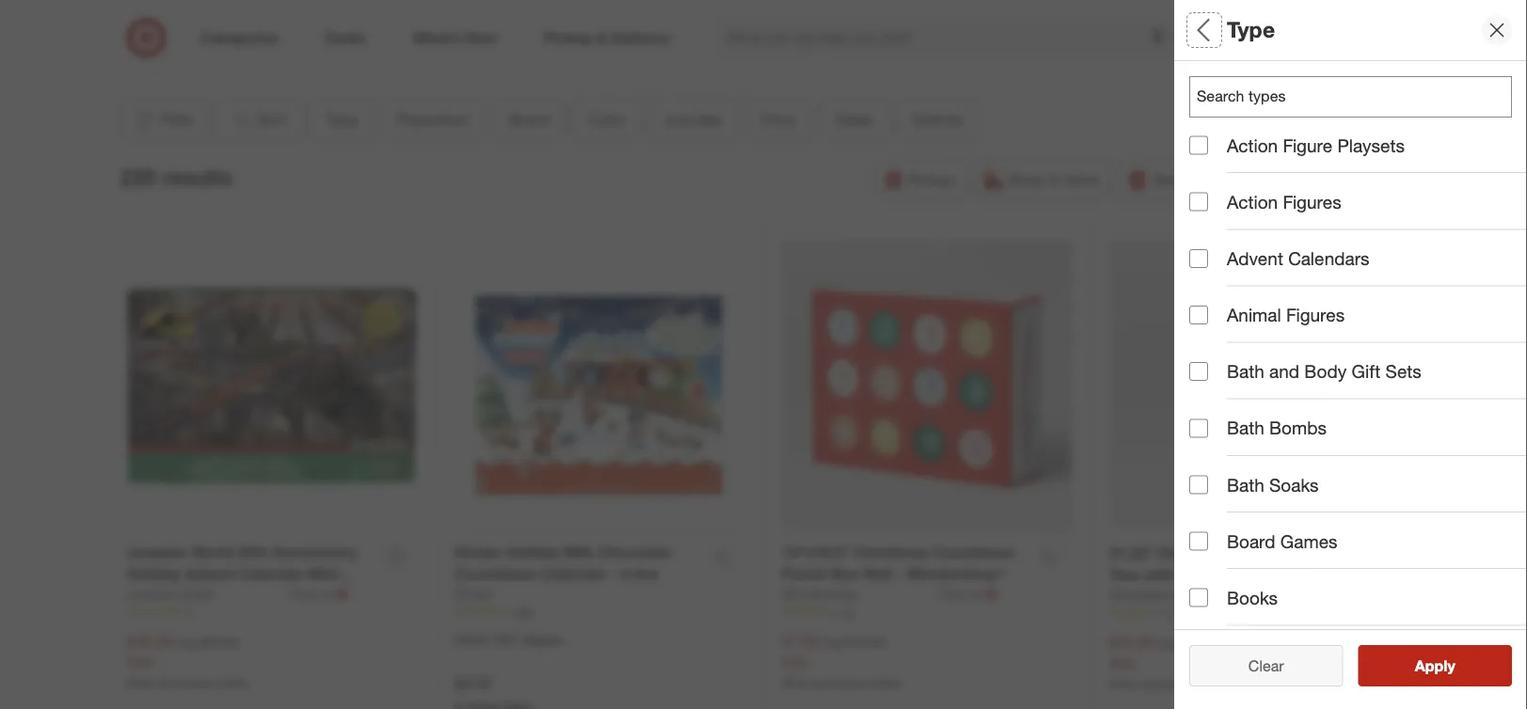 Task type: vqa. For each thing, say whether or not it's contained in the screenshot.
'-' to the right
yes



Task type: describe. For each thing, give the bounding box(es) containing it.
- for 4.4oz
[[610, 565, 617, 584]]

same day delivery button
[[1119, 159, 1293, 201]]

at for mini
[[321, 586, 332, 603]]

pickup
[[909, 170, 955, 189]]

friends
[[1229, 545, 1282, 563]]

31.25" featherly friends fabric tree with birds hanging christmas countdown calendar green - wondershop™ link
[[1110, 543, 1356, 628]]

wondershop for tree
[[1110, 587, 1185, 604]]

wondershop™ inside 31.25" featherly friends fabric tree with birds hanging christmas countdown calendar green - wondershop™
[[1168, 609, 1266, 628]]

action figure playsets
[[1227, 135, 1405, 156]]

filter
[[160, 110, 194, 129]]

apply button
[[1359, 646, 1513, 687]]

sold by inside all filters dialog
[[1190, 542, 1253, 563]]

at for wondershop™
[[971, 586, 982, 603]]

filter button
[[120, 99, 208, 140]]

shop
[[1009, 170, 1045, 189]]

birds
[[1179, 566, 1216, 584]]

calendar inside jurassic world 30th anniversary holiday advent calendar mini figure set (target exclusive)
[[239, 565, 304, 584]]

color inside all filters dialog
[[1190, 278, 1236, 300]]

0 vertical spatial color
[[589, 110, 626, 129]]

online for $7.00
[[872, 677, 902, 691]]

0 horizontal spatial placement button
[[382, 99, 486, 140]]

0 horizontal spatial deals button
[[819, 99, 889, 140]]

only for wondershop™
[[940, 586, 967, 603]]

advent inside jurassic world 30th anniversary holiday advent calendar mini figure set (target exclusive)
[[185, 565, 235, 584]]

when for $26.39
[[127, 677, 156, 691]]

1 horizontal spatial placement button
[[1190, 127, 1528, 193]]

kinder holiday milk chocolate countdown calendar - 4.4oz
[[455, 544, 671, 584]]

see results
[[1396, 657, 1476, 675]]

Animal Figures checkbox
[[1190, 306, 1209, 325]]

shipping
[[1336, 170, 1395, 189]]

0 vertical spatial brand
[[509, 110, 550, 129]]

1 horizontal spatial type button
[[1190, 61, 1528, 127]]

action figures
[[1227, 191, 1342, 213]]

sale for $26.39
[[127, 654, 153, 670]]

games
[[1281, 531, 1338, 553]]

0 vertical spatial sold by
[[913, 110, 964, 129]]

0 vertical spatial price button
[[746, 99, 812, 140]]

animal
[[1227, 304, 1282, 326]]

clear button
[[1190, 646, 1344, 687]]

0 horizontal spatial price
[[762, 110, 796, 129]]

1 vertical spatial brand button
[[1190, 193, 1528, 259]]

see results button
[[1359, 646, 1513, 687]]

wondershop™ inside 13"x16.5" christmas countdown punch box red - wondershop™
[[907, 565, 1005, 584]]

price inside all filters dialog
[[1190, 410, 1234, 432]]

chocolate
[[598, 544, 671, 562]]

Books checkbox
[[1190, 589, 1209, 608]]

1 horizontal spatial includes button
[[1190, 325, 1528, 391]]

jurassic world link
[[127, 585, 287, 604]]

bath bombs
[[1227, 418, 1327, 439]]

placement inside all filters dialog
[[1190, 146, 1280, 168]]

hanging
[[1221, 566, 1280, 584]]

0 horizontal spatial brand button
[[493, 99, 566, 140]]

animal figures
[[1227, 304, 1345, 326]]

results for 220 results
[[162, 164, 232, 191]]

kinder for kinder
[[455, 586, 493, 603]]

purchased for $26.39
[[160, 677, 213, 691]]

$7.00
[[782, 633, 819, 651]]

106 link
[[455, 604, 745, 621]]

store
[[1065, 170, 1099, 189]]

apply
[[1416, 657, 1456, 675]]

delivery
[[1227, 170, 1281, 189]]

13"x16.5" christmas countdown punch box red - wondershop™
[[782, 544, 1015, 584]]

wondershop link for with
[[1110, 586, 1264, 605]]

action for action figures
[[1227, 191, 1278, 213]]

bath for bath soaks
[[1227, 474, 1265, 496]]

only at
[[1268, 587, 1310, 604]]

same
[[1154, 170, 1193, 189]]

shop in store button
[[974, 159, 1111, 201]]

7 link
[[127, 604, 417, 621]]

soaks
[[1270, 474, 1319, 496]]

calendar inside kinder holiday milk chocolate countdown calendar - 4.4oz
[[541, 565, 606, 584]]

board
[[1227, 531, 1276, 553]]

ebt
[[493, 632, 518, 649]]

advent inside type dialog
[[1227, 248, 1284, 269]]

guest
[[1190, 608, 1240, 629]]

punch
[[782, 565, 827, 584]]

countdown inside 13"x16.5" christmas countdown punch box red - wondershop™
[[932, 544, 1015, 562]]

only at ¬ for wondershop™
[[940, 585, 998, 604]]

1 vertical spatial color button
[[1190, 259, 1528, 325]]

220 results
[[120, 164, 232, 191]]

2 horizontal spatial at
[[1299, 587, 1310, 604]]

0 horizontal spatial sold by button
[[897, 99, 980, 140]]

pickup button
[[874, 159, 967, 201]]

and
[[1270, 361, 1300, 383]]

by inside all filters dialog
[[1233, 542, 1253, 563]]

purchased for $7.00
[[815, 677, 868, 691]]

31.25"
[[1110, 545, 1154, 563]]

220
[[120, 164, 156, 191]]

snap
[[455, 632, 490, 649]]

¬ for wondershop™
[[986, 585, 998, 604]]

includes inside all filters dialog
[[1190, 344, 1262, 366]]

calendars
[[1289, 248, 1370, 269]]

0 horizontal spatial includes
[[665, 110, 722, 129]]

bath for bath bombs
[[1227, 418, 1265, 439]]

16 link
[[782, 604, 1072, 621]]

world for jurassic world 30th anniversary holiday advent calendar mini figure set (target exclusive)
[[192, 544, 233, 562]]

13 link
[[1110, 605, 1401, 622]]

kinder link
[[455, 585, 493, 604]]

rating
[[1245, 608, 1301, 629]]

results for see results
[[1427, 657, 1476, 675]]

day
[[1197, 170, 1223, 189]]

search
[[1171, 30, 1217, 49]]

playsets
[[1338, 135, 1405, 156]]

green
[[1110, 609, 1153, 628]]

1 horizontal spatial deals button
[[1190, 457, 1528, 522]]

0 horizontal spatial placement
[[398, 110, 470, 129]]

figures for animal figures
[[1287, 304, 1345, 326]]

action for action figure playsets
[[1227, 135, 1278, 156]]

$8.00
[[455, 674, 491, 693]]

tree
[[1110, 566, 1140, 584]]

sort
[[258, 110, 286, 129]]

all filters dialog
[[1175, 0, 1528, 710]]

body
[[1305, 361, 1347, 383]]

brand inside all filters dialog
[[1190, 212, 1241, 234]]

type inside dialog
[[1227, 17, 1276, 43]]

7
[[185, 605, 192, 619]]

$24.50
[[1110, 634, 1155, 652]]

guest rating button
[[1190, 588, 1528, 654]]

0 horizontal spatial color button
[[573, 99, 642, 140]]

$26.39 reg $32.99 sale when purchased online
[[127, 633, 247, 691]]

sets
[[1386, 361, 1422, 383]]

online for $24.50
[[1199, 678, 1229, 692]]

Board Games checkbox
[[1190, 532, 1209, 551]]

mini
[[308, 565, 338, 584]]

countdown inside kinder holiday milk chocolate countdown calendar - 4.4oz
[[455, 565, 537, 584]]

world for jurassic world
[[179, 586, 214, 603]]

exclusive)
[[258, 587, 329, 605]]

advent calendars
[[1227, 248, 1370, 269]]

holiday inside kinder holiday milk chocolate countdown calendar - 4.4oz
[[506, 544, 560, 562]]

$10.00
[[846, 634, 885, 651]]

christmas inside 13"x16.5" christmas countdown punch box red - wondershop™
[[854, 544, 928, 562]]

see
[[1396, 657, 1423, 675]]

red
[[864, 565, 892, 584]]

4.4oz
[[621, 565, 659, 584]]

13
[[1168, 606, 1181, 620]]

kinder for kinder holiday milk chocolate countdown calendar - 4.4oz
[[455, 544, 502, 562]]

jurassic world 30th anniversary holiday advent calendar mini figure set (target exclusive)
[[127, 544, 358, 605]]

deals inside all filters dialog
[[1190, 476, 1238, 498]]

purchased for $24.50
[[1142, 678, 1196, 692]]



Task type: locate. For each thing, give the bounding box(es) containing it.
0 horizontal spatial wondershop
[[782, 586, 857, 603]]

bath soaks
[[1227, 474, 1319, 496]]

when inside $7.00 reg $10.00 sale when purchased online
[[782, 677, 812, 691]]

gift
[[1352, 361, 1381, 383]]

1 jurassic from the top
[[127, 544, 187, 562]]

online inside $7.00 reg $10.00 sale when purchased online
[[872, 677, 902, 691]]

30th
[[237, 544, 268, 562]]

1 vertical spatial advent
[[185, 565, 235, 584]]

What can we help you find? suggestions appear below search field
[[716, 17, 1185, 58]]

countdown up 16 link
[[932, 544, 1015, 562]]

reg right $7.00
[[823, 634, 842, 651]]

type right sort
[[326, 110, 358, 129]]

13"x16.5" christmas countdown punch box red - wondershop™ image
[[782, 242, 1072, 531], [782, 242, 1072, 531]]

1 horizontal spatial wondershop
[[1110, 587, 1185, 604]]

sale down $26.39 on the bottom of page
[[127, 654, 153, 670]]

bombs
[[1270, 418, 1327, 439]]

1 horizontal spatial brand
[[1190, 212, 1241, 234]]

0 vertical spatial action
[[1227, 135, 1278, 156]]

calendar
[[239, 565, 304, 584], [541, 565, 606, 584], [1274, 588, 1339, 606]]

0 vertical spatial countdown
[[932, 544, 1015, 562]]

None text field
[[1190, 76, 1513, 118]]

sale down '$24.50'
[[1110, 655, 1136, 671]]

world left 30th
[[192, 544, 233, 562]]

includes
[[665, 110, 722, 129], [1190, 344, 1262, 366]]

$35.00
[[1181, 635, 1221, 652]]

figures down action figure playsets
[[1283, 191, 1342, 213]]

sold by up pickup
[[913, 110, 964, 129]]

$26.39
[[127, 633, 172, 651]]

purchased down $32.99
[[160, 677, 213, 691]]

1 vertical spatial includes
[[1190, 344, 1262, 366]]

sale for $24.50
[[1110, 655, 1136, 671]]

deals button up pickup button at the top right of the page
[[819, 99, 889, 140]]

countdown
[[932, 544, 1015, 562], [455, 565, 537, 584], [1188, 588, 1270, 606]]

brand button
[[493, 99, 566, 140], [1190, 193, 1528, 259]]

kinder holiday milk chocolate countdown calendar - 4.4oz link
[[455, 542, 700, 585]]

clear down the rating at bottom
[[1249, 657, 1285, 675]]

price button
[[746, 99, 812, 140], [1190, 391, 1528, 457]]

Bath and Body Gift Sets checkbox
[[1190, 363, 1209, 381]]

2 horizontal spatial only
[[1268, 587, 1295, 604]]

jurassic world 30th anniversary holiday advent calendar mini figure set (target exclusive) image
[[127, 242, 417, 531], [127, 242, 417, 531]]

sold up pickup
[[913, 110, 943, 129]]

type right all
[[1227, 17, 1276, 43]]

reg down 13
[[1159, 635, 1178, 652]]

0 vertical spatial color button
[[573, 99, 642, 140]]

0 vertical spatial bath
[[1227, 361, 1265, 383]]

0 horizontal spatial advent
[[185, 565, 235, 584]]

- for wondershop™
[[896, 565, 902, 584]]

online inside "$26.39 reg $32.99 sale when purchased online"
[[216, 677, 247, 691]]

when inside "$26.39 reg $32.99 sale when purchased online"
[[127, 677, 156, 691]]

price button down advertisement region
[[746, 99, 812, 140]]

type inside all filters dialog
[[1190, 81, 1230, 102]]

2 clear from the left
[[1249, 657, 1285, 675]]

0 horizontal spatial sold
[[913, 110, 943, 129]]

0 horizontal spatial only
[[291, 586, 317, 603]]

13"x16.5" christmas countdown punch box red - wondershop™ link
[[782, 542, 1028, 585]]

2 horizontal spatial -
[[1157, 609, 1164, 628]]

only up the rating at bottom
[[1268, 587, 1295, 604]]

2 jurassic from the top
[[127, 586, 176, 603]]

0 vertical spatial holiday
[[506, 544, 560, 562]]

reg inside $24.50 reg $35.00 sale when purchased online
[[1159, 635, 1178, 652]]

0 vertical spatial christmas
[[854, 544, 928, 562]]

advent up jurassic world link
[[185, 565, 235, 584]]

Advent Calendars checkbox
[[1190, 249, 1209, 268]]

clear left all
[[1240, 657, 1275, 675]]

christmas inside 31.25" featherly friends fabric tree with birds hanging christmas countdown calendar green - wondershop™
[[1110, 588, 1183, 606]]

1 vertical spatial holiday
[[127, 565, 181, 584]]

- left 4.4oz
[[610, 565, 617, 584]]

only at ¬ down mini
[[291, 585, 348, 604]]

milk
[[564, 544, 594, 562]]

online down $32.99
[[216, 677, 247, 691]]

kinder up snap
[[455, 586, 493, 603]]

when
[[127, 677, 156, 691], [782, 677, 812, 691], [1110, 678, 1139, 692]]

(target
[[204, 587, 254, 605]]

1 horizontal spatial advent
[[1227, 248, 1284, 269]]

price down bath and body gift sets checkbox
[[1190, 410, 1234, 432]]

1 vertical spatial price button
[[1190, 391, 1528, 457]]

sale inside $24.50 reg $35.00 sale when purchased online
[[1110, 655, 1136, 671]]

online down $10.00
[[872, 677, 902, 691]]

shop in store
[[1009, 170, 1099, 189]]

1 action from the top
[[1227, 135, 1278, 156]]

¬ for mini
[[336, 585, 348, 604]]

holiday inside jurassic world 30th anniversary holiday advent calendar mini figure set (target exclusive)
[[127, 565, 181, 584]]

sale down $7.00
[[782, 654, 808, 670]]

0 horizontal spatial purchased
[[160, 677, 213, 691]]

1 horizontal spatial price button
[[1190, 391, 1528, 457]]

wondershop down with
[[1110, 587, 1185, 604]]

Bath Bombs checkbox
[[1190, 419, 1209, 438]]

advent
[[1227, 248, 1284, 269], [185, 565, 235, 584]]

holiday left milk
[[506, 544, 560, 562]]

bath right bath soaks option
[[1227, 474, 1265, 496]]

1 vertical spatial world
[[179, 586, 214, 603]]

world up 7 in the bottom of the page
[[179, 586, 214, 603]]

bath
[[1227, 361, 1265, 383], [1227, 418, 1265, 439], [1227, 474, 1265, 496]]

calendar inside 31.25" featherly friends fabric tree with birds hanging christmas countdown calendar green - wondershop™
[[1274, 588, 1339, 606]]

1 horizontal spatial ¬
[[986, 585, 998, 604]]

2 bath from the top
[[1227, 418, 1265, 439]]

¬ up 16 link
[[986, 585, 998, 604]]

0 vertical spatial wondershop™
[[907, 565, 1005, 584]]

online
[[216, 677, 247, 691], [872, 677, 902, 691], [1199, 678, 1229, 692]]

Action Figure Playsets checkbox
[[1190, 136, 1209, 155]]

placement button
[[382, 99, 486, 140], [1190, 127, 1528, 193]]

wondershop link for red
[[782, 585, 936, 604]]

figures for action figures
[[1283, 191, 1342, 213]]

1 clear from the left
[[1240, 657, 1275, 675]]

13"x16.5"
[[782, 544, 850, 562]]

0 vertical spatial deals button
[[819, 99, 889, 140]]

guest rating
[[1190, 608, 1301, 629]]

0 vertical spatial deals
[[835, 110, 873, 129]]

sponsored
[[1273, 65, 1329, 79]]

jurassic up jurassic world
[[127, 544, 187, 562]]

- inside 13"x16.5" christmas countdown punch box red - wondershop™
[[896, 565, 902, 584]]

wondershop link
[[782, 585, 936, 604], [1110, 586, 1264, 605]]

at up the rating at bottom
[[1299, 587, 1310, 604]]

jurassic
[[127, 544, 187, 562], [127, 586, 176, 603]]

0 horizontal spatial sale
[[127, 654, 153, 670]]

when inside $24.50 reg $35.00 sale when purchased online
[[1110, 678, 1139, 692]]

christmas down with
[[1110, 588, 1183, 606]]

wondershop™
[[907, 565, 1005, 584], [1168, 609, 1266, 628]]

jurassic inside jurassic world link
[[127, 586, 176, 603]]

price
[[762, 110, 796, 129], [1190, 410, 1234, 432]]

0 horizontal spatial deals
[[835, 110, 873, 129]]

1 horizontal spatial only at ¬
[[940, 585, 998, 604]]

0 horizontal spatial wondershop link
[[782, 585, 936, 604]]

same day delivery
[[1154, 170, 1281, 189]]

¬ down mini
[[336, 585, 348, 604]]

wondershop down punch on the right
[[782, 586, 857, 603]]

1 vertical spatial includes button
[[1190, 325, 1528, 391]]

price button down gift
[[1190, 391, 1528, 457]]

world
[[192, 544, 233, 562], [179, 586, 214, 603]]

figure left set
[[127, 587, 172, 605]]

countdown up guest
[[1188, 588, 1270, 606]]

wondershop for box
[[782, 586, 857, 603]]

wondershop™ down books checkbox in the bottom right of the page
[[1168, 609, 1266, 628]]

calendar down 30th
[[239, 565, 304, 584]]

calendar up the rating at bottom
[[1274, 588, 1339, 606]]

all
[[1279, 657, 1294, 675]]

0 vertical spatial brand button
[[493, 99, 566, 140]]

kinder inside kinder holiday milk chocolate countdown calendar - 4.4oz
[[455, 544, 502, 562]]

all filters
[[1190, 17, 1280, 43]]

2 horizontal spatial calendar
[[1274, 588, 1339, 606]]

includes button
[[649, 99, 738, 140], [1190, 325, 1528, 391]]

1 horizontal spatial figure
[[1283, 135, 1333, 156]]

sold by up birds
[[1190, 542, 1253, 563]]

shipping button
[[1301, 159, 1408, 201]]

0 horizontal spatial calendar
[[239, 565, 304, 584]]

1 horizontal spatial sold by
[[1190, 542, 1253, 563]]

1 horizontal spatial -
[[896, 565, 902, 584]]

2 vertical spatial type
[[326, 110, 358, 129]]

jurassic for jurassic world 30th anniversary holiday advent calendar mini figure set (target exclusive)
[[127, 544, 187, 562]]

advertisement region
[[199, 0, 1329, 64]]

type button right sort
[[310, 99, 374, 140]]

jurassic left set
[[127, 586, 176, 603]]

$32.99
[[199, 634, 238, 651]]

1 vertical spatial jurassic
[[127, 586, 176, 603]]

when down '$24.50'
[[1110, 678, 1139, 692]]

1 kinder from the top
[[455, 544, 502, 562]]

2 kinder from the top
[[455, 586, 493, 603]]

1 horizontal spatial sold by button
[[1190, 522, 1528, 588]]

- inside 31.25" featherly friends fabric tree with birds hanging christmas countdown calendar green - wondershop™
[[1157, 609, 1164, 628]]

reg inside $7.00 reg $10.00 sale when purchased online
[[823, 634, 842, 651]]

- left 13
[[1157, 609, 1164, 628]]

when down $7.00
[[782, 677, 812, 691]]

online inside $24.50 reg $35.00 sale when purchased online
[[1199, 678, 1229, 692]]

0 horizontal spatial when
[[127, 677, 156, 691]]

1 vertical spatial deals
[[1190, 476, 1238, 498]]

reg down 7 in the bottom of the page
[[176, 634, 195, 651]]

by
[[948, 110, 964, 129], [1233, 542, 1253, 563]]

2 action from the top
[[1227, 191, 1278, 213]]

0 vertical spatial price
[[762, 110, 796, 129]]

1 horizontal spatial wondershop™
[[1168, 609, 1266, 628]]

0 horizontal spatial only at ¬
[[291, 585, 348, 604]]

1 vertical spatial christmas
[[1110, 588, 1183, 606]]

in
[[1049, 170, 1061, 189]]

kinder holiday milk chocolate countdown calendar - 4.4oz image
[[455, 242, 745, 531], [455, 242, 745, 531]]

countdown up 'kinder' link
[[455, 565, 537, 584]]

31.25" featherly friends fabric tree with birds hanging christmas countdown calendar green - wondershop™
[[1110, 545, 1339, 628]]

figure inside jurassic world 30th anniversary holiday advent calendar mini figure set (target exclusive)
[[127, 587, 172, 605]]

at down mini
[[321, 586, 332, 603]]

Action Figures checkbox
[[1190, 193, 1209, 212]]

purchased down $10.00
[[815, 677, 868, 691]]

sale inside $7.00 reg $10.00 sale when purchased online
[[782, 654, 808, 670]]

1 vertical spatial countdown
[[455, 565, 537, 584]]

31.25" featherly friends fabric tree with birds hanging christmas countdown calendar green - wondershop™ image
[[1110, 242, 1401, 532], [1110, 242, 1401, 532]]

online down $35.00
[[1199, 678, 1229, 692]]

kinder up 'kinder' link
[[455, 544, 502, 562]]

wondershop link up 13
[[1110, 586, 1264, 605]]

bath for bath and body gift sets
[[1227, 361, 1265, 383]]

advent right advent calendars option
[[1227, 248, 1284, 269]]

1 horizontal spatial brand button
[[1190, 193, 1528, 259]]

2 horizontal spatial reg
[[1159, 635, 1178, 652]]

only
[[291, 586, 317, 603], [940, 586, 967, 603], [1268, 587, 1295, 604]]

1 ¬ from the left
[[336, 585, 348, 604]]

1 vertical spatial sold
[[1190, 542, 1228, 563]]

purchased inside $24.50 reg $35.00 sale when purchased online
[[1142, 678, 1196, 692]]

0 horizontal spatial brand
[[509, 110, 550, 129]]

at up 16 link
[[971, 586, 982, 603]]

0 horizontal spatial color
[[589, 110, 626, 129]]

only at ¬ up 16 link
[[940, 585, 998, 604]]

figures
[[1283, 191, 1342, 213], [1287, 304, 1345, 326]]

sold by button
[[897, 99, 980, 140], [1190, 522, 1528, 588]]

bath right bath bombs option
[[1227, 418, 1265, 439]]

1 vertical spatial figures
[[1287, 304, 1345, 326]]

by up pickup
[[948, 110, 964, 129]]

0 horizontal spatial at
[[321, 586, 332, 603]]

reg for $26.39
[[176, 634, 195, 651]]

eligible
[[522, 632, 563, 649]]

- inside kinder holiday milk chocolate countdown calendar - 4.4oz
[[610, 565, 617, 584]]

results right see
[[1427, 657, 1476, 675]]

0 vertical spatial placement
[[398, 110, 470, 129]]

only up 16 link
[[940, 586, 967, 603]]

1 vertical spatial sold by button
[[1190, 522, 1528, 588]]

action down 'delivery'
[[1227, 191, 1278, 213]]

board games
[[1227, 531, 1338, 553]]

Bath Soaks checkbox
[[1190, 476, 1209, 495]]

wondershop™ up 16 link
[[907, 565, 1005, 584]]

set
[[176, 587, 200, 605]]

all
[[1190, 17, 1216, 43]]

1 horizontal spatial sale
[[782, 654, 808, 670]]

kinder
[[455, 544, 502, 562], [455, 586, 493, 603]]

deals button up games
[[1190, 457, 1528, 522]]

0 horizontal spatial includes button
[[649, 99, 738, 140]]

0 horizontal spatial -
[[610, 565, 617, 584]]

1 vertical spatial brand
[[1190, 212, 1241, 234]]

reg for $24.50
[[1159, 635, 1178, 652]]

0 vertical spatial results
[[162, 164, 232, 191]]

0 vertical spatial by
[[948, 110, 964, 129]]

clear inside button
[[1249, 657, 1285, 675]]

sold up birds
[[1190, 542, 1228, 563]]

type down 'search' 'button'
[[1190, 81, 1230, 102]]

0 horizontal spatial holiday
[[127, 565, 181, 584]]

clear for clear all
[[1240, 657, 1275, 675]]

with
[[1144, 566, 1175, 584]]

type dialog
[[1175, 0, 1528, 710]]

1 vertical spatial sold by
[[1190, 542, 1253, 563]]

3 bath from the top
[[1227, 474, 1265, 496]]

1 only at ¬ from the left
[[291, 585, 348, 604]]

calendar down milk
[[541, 565, 606, 584]]

holiday up jurassic world
[[127, 565, 181, 584]]

1 vertical spatial wondershop™
[[1168, 609, 1266, 628]]

price down advertisement region
[[762, 110, 796, 129]]

0 vertical spatial figure
[[1283, 135, 1333, 156]]

sold inside all filters dialog
[[1190, 542, 1228, 563]]

1 horizontal spatial purchased
[[815, 677, 868, 691]]

clear all button
[[1190, 646, 1344, 687]]

wondershop
[[782, 586, 857, 603], [1110, 587, 1185, 604]]

books
[[1227, 587, 1278, 609]]

0 horizontal spatial sold by
[[913, 110, 964, 129]]

0 horizontal spatial ¬
[[336, 585, 348, 604]]

action up 'delivery'
[[1227, 135, 1278, 156]]

only for mini
[[291, 586, 317, 603]]

none text field inside type dialog
[[1190, 76, 1513, 118]]

figures up bath and body gift sets
[[1287, 304, 1345, 326]]

1 vertical spatial by
[[1233, 542, 1253, 563]]

0 vertical spatial world
[[192, 544, 233, 562]]

jurassic world
[[127, 586, 214, 603]]

sale for $7.00
[[782, 654, 808, 670]]

search button
[[1171, 17, 1217, 62]]

1 bath from the top
[[1227, 361, 1265, 383]]

by up hanging
[[1233, 542, 1253, 563]]

results right the 220 on the top of page
[[162, 164, 232, 191]]

1 horizontal spatial when
[[782, 677, 812, 691]]

only at ¬ for mini
[[291, 585, 348, 604]]

bath and body gift sets
[[1227, 361, 1422, 383]]

0 horizontal spatial price button
[[746, 99, 812, 140]]

figure
[[1283, 135, 1333, 156], [127, 587, 172, 605]]

- right red
[[896, 565, 902, 584]]

sold
[[913, 110, 943, 129], [1190, 542, 1228, 563]]

1 horizontal spatial by
[[1233, 542, 1253, 563]]

106
[[513, 605, 532, 619]]

$24.50 reg $35.00 sale when purchased online
[[1110, 634, 1229, 692]]

jurassic inside jurassic world 30th anniversary holiday advent calendar mini figure set (target exclusive)
[[127, 544, 187, 562]]

1 vertical spatial price
[[1190, 410, 1234, 432]]

sort button
[[215, 99, 302, 140]]

0 horizontal spatial results
[[162, 164, 232, 191]]

clear inside "button"
[[1240, 657, 1275, 675]]

16
[[841, 605, 853, 619]]

0 vertical spatial kinder
[[455, 544, 502, 562]]

1 horizontal spatial deals
[[1190, 476, 1238, 498]]

-
[[610, 565, 617, 584], [896, 565, 902, 584], [1157, 609, 1164, 628]]

1 horizontal spatial christmas
[[1110, 588, 1183, 606]]

brand
[[509, 110, 550, 129], [1190, 212, 1241, 234]]

1 horizontal spatial placement
[[1190, 146, 1280, 168]]

sale inside "$26.39 reg $32.99 sale when purchased online"
[[127, 654, 153, 670]]

purchased inside $7.00 reg $10.00 sale when purchased online
[[815, 677, 868, 691]]

1 vertical spatial deals button
[[1190, 457, 1528, 522]]

reg inside "$26.39 reg $32.99 sale when purchased online"
[[176, 634, 195, 651]]

1 horizontal spatial color button
[[1190, 259, 1528, 325]]

online for $26.39
[[216, 677, 247, 691]]

2 horizontal spatial purchased
[[1142, 678, 1196, 692]]

figure up shipping button
[[1283, 135, 1333, 156]]

wondershop link up 16
[[782, 585, 936, 604]]

1 horizontal spatial wondershop link
[[1110, 586, 1264, 605]]

2 ¬ from the left
[[986, 585, 998, 604]]

deals button
[[819, 99, 889, 140], [1190, 457, 1528, 522]]

when for $24.50
[[1110, 678, 1139, 692]]

bath left and
[[1227, 361, 1265, 383]]

0 horizontal spatial type button
[[310, 99, 374, 140]]

clear all
[[1240, 657, 1294, 675]]

1 horizontal spatial results
[[1427, 657, 1476, 675]]

0 vertical spatial sold by button
[[897, 99, 980, 140]]

$7.00 reg $10.00 sale when purchased online
[[782, 633, 902, 691]]

figure inside type dialog
[[1283, 135, 1333, 156]]

1 vertical spatial type
[[1190, 81, 1230, 102]]

purchased down $35.00
[[1142, 678, 1196, 692]]

type button up playsets
[[1190, 61, 1528, 127]]

reg for $7.00
[[823, 634, 842, 651]]

jurassic for jurassic world
[[127, 586, 176, 603]]

jurassic world 30th anniversary holiday advent calendar mini figure set (target exclusive) link
[[127, 542, 373, 605]]

clear for clear
[[1249, 657, 1285, 675]]

1 vertical spatial color
[[1190, 278, 1236, 300]]

2 only at ¬ from the left
[[940, 585, 998, 604]]

world inside jurassic world 30th anniversary holiday advent calendar mini figure set (target exclusive)
[[192, 544, 233, 562]]

results inside button
[[1427, 657, 1476, 675]]

placement
[[398, 110, 470, 129], [1190, 146, 1280, 168]]

when down $26.39 on the bottom of page
[[127, 677, 156, 691]]

sale
[[127, 654, 153, 670], [782, 654, 808, 670], [1110, 655, 1136, 671]]

only at ¬
[[291, 585, 348, 604], [940, 585, 998, 604]]

when for $7.00
[[782, 677, 812, 691]]

christmas up red
[[854, 544, 928, 562]]

0 horizontal spatial christmas
[[854, 544, 928, 562]]

clear
[[1240, 657, 1275, 675], [1249, 657, 1285, 675]]

purchased inside "$26.39 reg $32.99 sale when purchased online"
[[160, 677, 213, 691]]

countdown inside 31.25" featherly friends fabric tree with birds hanging christmas countdown calendar green - wondershop™
[[1188, 588, 1270, 606]]

only down mini
[[291, 586, 317, 603]]

color
[[589, 110, 626, 129], [1190, 278, 1236, 300]]



